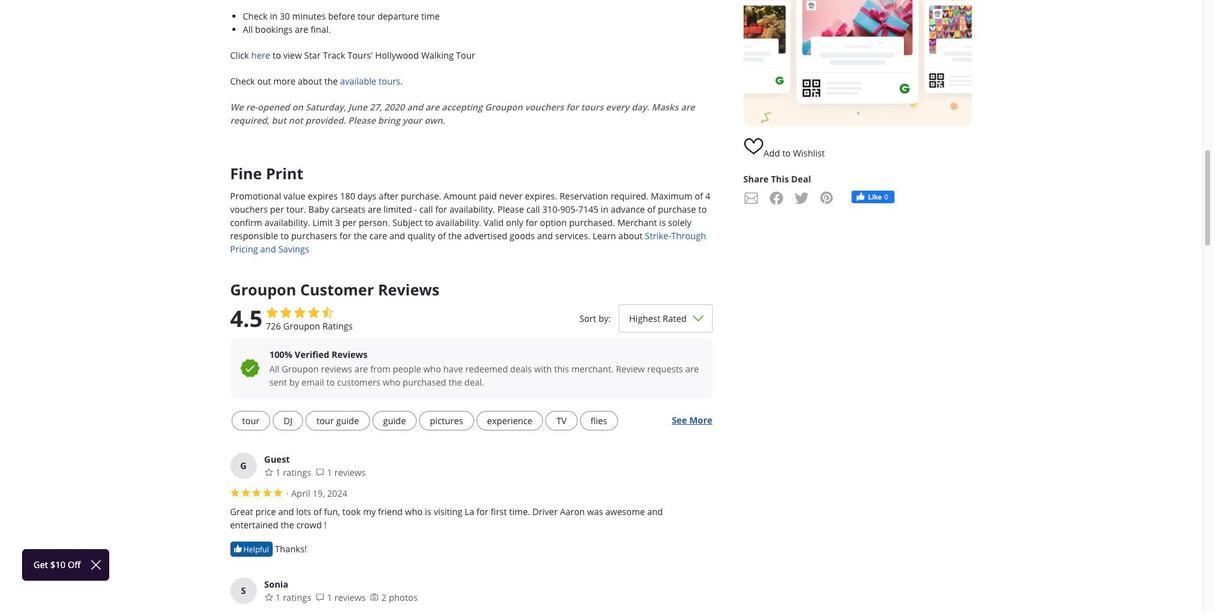 Task type: describe. For each thing, give the bounding box(es) containing it.
share with facebook. image
[[769, 190, 784, 206]]

share with twitter. image
[[794, 190, 809, 206]]

tour radio
[[231, 411, 270, 430]]

1 ratings image for 1 reviews icon
[[264, 468, 273, 476]]

1 reviews image
[[316, 593, 325, 601]]

experience radio
[[476, 411, 543, 430]]

tour guide radio
[[306, 411, 370, 430]]

1 reviews image
[[316, 468, 325, 476]]

pin it with pinterest. image
[[819, 190, 834, 206]]



Task type: vqa. For each thing, say whether or not it's contained in the screenshot.
rides OPTION
no



Task type: locate. For each thing, give the bounding box(es) containing it.
flies radio
[[580, 411, 618, 430]]

2 photos image
[[370, 593, 379, 601]]

add to wishlist image
[[743, 136, 764, 156]]

1 vertical spatial 1 ratings image
[[264, 593, 273, 601]]

pictures radio
[[419, 411, 474, 430]]

guide radio
[[372, 411, 417, 430]]

2 1 ratings image from the top
[[264, 593, 273, 601]]

1 ratings image for 1 reviews image
[[264, 593, 273, 601]]

1 ratings image left 1 reviews image
[[264, 593, 273, 601]]

share with email. image
[[743, 190, 759, 206]]

1 1 ratings image from the top
[[264, 468, 273, 476]]

0 vertical spatial 1 ratings image
[[264, 468, 273, 476]]

option group
[[230, 408, 666, 433]]

1 ratings image
[[264, 468, 273, 476], [264, 593, 273, 601]]

TV radio
[[546, 411, 577, 430]]

DJ radio
[[273, 411, 303, 430]]

1 ratings image left 1 reviews icon
[[264, 468, 273, 476]]



